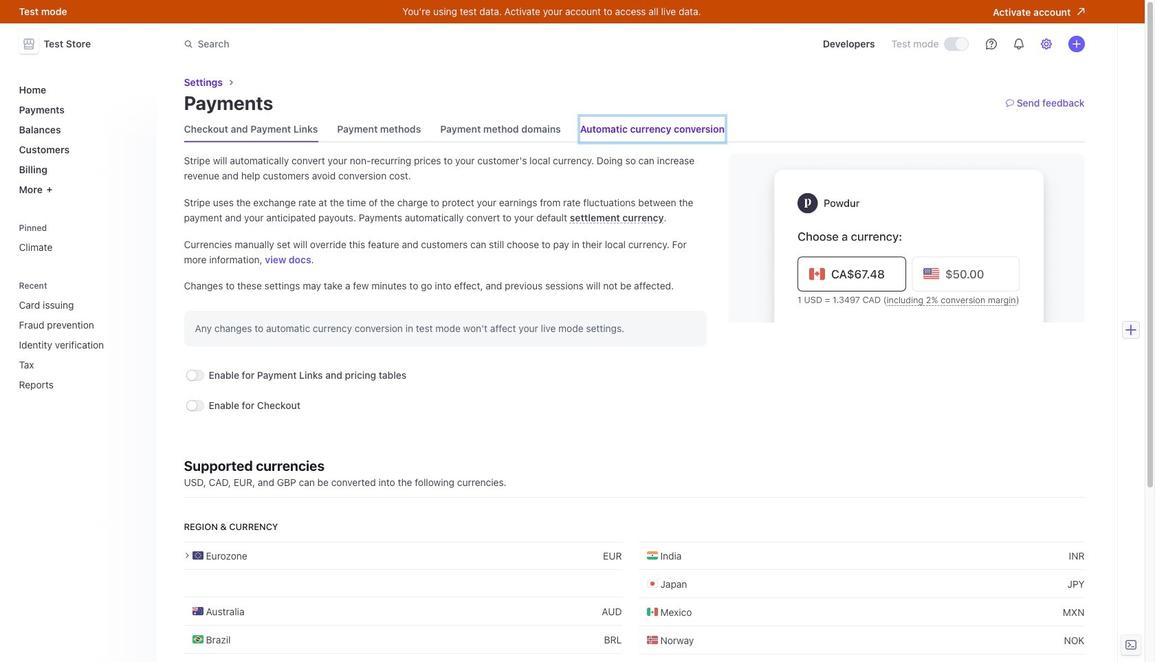 Task type: describe. For each thing, give the bounding box(es) containing it.
eu image
[[192, 550, 203, 562]]

jp image
[[647, 579, 658, 590]]

Test mode checkbox
[[945, 38, 968, 50]]

help image
[[986, 39, 997, 50]]

notifications image
[[1014, 39, 1025, 50]]

clear history image
[[134, 282, 143, 290]]

br image
[[192, 634, 203, 645]]

a customer in canada views a price localized from usd to cad image
[[729, 153, 1085, 323]]

Search text field
[[176, 31, 564, 57]]

mx image
[[647, 607, 658, 618]]

au image
[[192, 606, 203, 617]]

1 recent element from the top
[[13, 276, 148, 396]]



Task type: vqa. For each thing, say whether or not it's contained in the screenshot.
Mx 'icon'
yes



Task type: locate. For each thing, give the bounding box(es) containing it.
core navigation links element
[[13, 78, 148, 201]]

2 recent element from the top
[[13, 294, 148, 396]]

edit pins image
[[134, 224, 143, 232]]

no image
[[647, 635, 658, 646]]

None search field
[[176, 31, 564, 57]]

recent element
[[13, 276, 148, 396], [13, 294, 148, 396]]

settings image
[[1041, 39, 1052, 50]]

in image
[[647, 550, 658, 562]]

tab list
[[184, 117, 1085, 142]]

pinned element
[[13, 218, 148, 259]]



